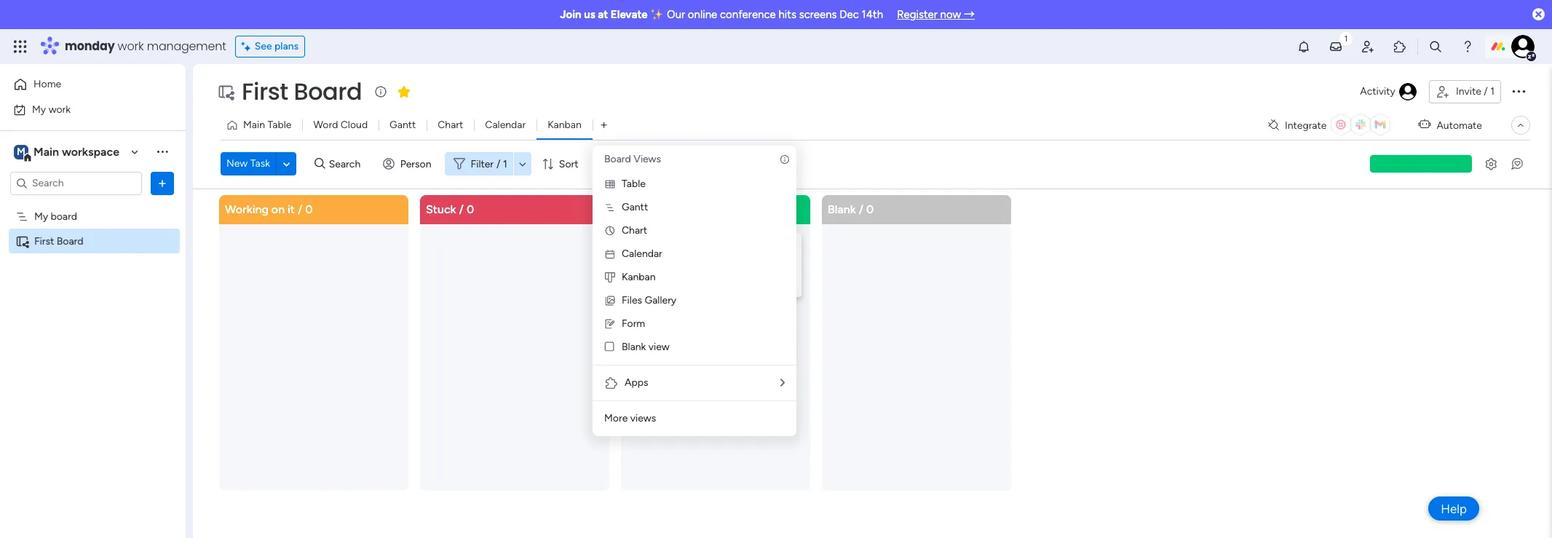 Task type: describe. For each thing, give the bounding box(es) containing it.
item 2
[[639, 241, 666, 252]]

blank for blank / 0
[[828, 202, 856, 216]]

work for monday
[[118, 38, 144, 55]]

my work
[[32, 103, 71, 115]]

0 vertical spatial first
[[242, 75, 288, 108]]

board inside list box
[[57, 235, 83, 247]]

chart inside chart button
[[438, 119, 463, 131]]

on
[[271, 202, 285, 216]]

collapse board header image
[[1515, 119, 1527, 131]]

person inside row group
[[650, 273, 679, 284]]

m
[[17, 145, 25, 158]]

blank view
[[622, 341, 670, 353]]

my work button
[[9, 98, 157, 121]]

item
[[639, 241, 658, 252]]

/ for stuck
[[459, 202, 464, 216]]

word cloud button
[[302, 114, 379, 137]]

workspace options image
[[155, 144, 170, 159]]

calendar inside button
[[485, 119, 526, 131]]

apps
[[625, 376, 648, 389]]

now
[[940, 8, 961, 21]]

0 for stuck
[[467, 202, 474, 216]]

inbox image
[[1329, 39, 1343, 54]]

arrow down image
[[514, 155, 531, 173]]

automate
[[1437, 119, 1482, 131]]

gallery
[[645, 294, 677, 307]]

see plans
[[255, 40, 299, 52]]

stuck / 0
[[426, 202, 474, 216]]

2
[[660, 241, 666, 252]]

main for main workspace
[[33, 145, 59, 158]]

screens
[[799, 8, 837, 21]]

it
[[288, 202, 295, 216]]

Search in workspace field
[[31, 175, 122, 191]]

word
[[313, 119, 338, 131]]

1 image
[[1340, 30, 1353, 46]]

gantt inside button
[[390, 119, 416, 131]]

→
[[964, 8, 975, 21]]

views
[[630, 412, 656, 424]]

my for my board
[[34, 210, 48, 222]]

help
[[1441, 501, 1467, 516]]

files gallery
[[622, 294, 677, 307]]

invite members image
[[1361, 39, 1375, 54]]

14th
[[862, 8, 883, 21]]

1 0 from the left
[[305, 202, 313, 216]]

main workspace
[[33, 145, 119, 158]]

help button
[[1429, 497, 1479, 521]]

invite / 1
[[1456, 85, 1495, 98]]

our
[[667, 8, 685, 21]]

1 vertical spatial board
[[604, 153, 631, 165]]

work for my
[[49, 103, 71, 115]]

view
[[649, 341, 670, 353]]

conference
[[720, 8, 776, 21]]

stuck
[[426, 202, 456, 216]]

help image
[[1461, 39, 1475, 54]]

board views
[[604, 153, 661, 165]]

1 horizontal spatial apps image
[[1393, 39, 1407, 54]]

working
[[225, 202, 269, 216]]

home
[[33, 78, 61, 90]]

blank / 0
[[828, 202, 874, 216]]

activity button
[[1354, 80, 1423, 103]]

my for my work
[[32, 103, 46, 115]]

1 for filter / 1
[[503, 158, 507, 170]]

dapulse person column image
[[636, 273, 645, 284]]

new task
[[226, 157, 270, 170]]

Search field
[[325, 154, 369, 174]]

chart button
[[427, 114, 474, 137]]

angle down image
[[283, 159, 290, 169]]

0 vertical spatial options image
[[1510, 82, 1528, 100]]

new
[[226, 157, 248, 170]]

1 vertical spatial apps image
[[604, 376, 619, 390]]

hits
[[779, 8, 797, 21]]

kanban button
[[537, 114, 592, 137]]

kanban inside button
[[548, 119, 582, 131]]

/ for invite
[[1484, 85, 1488, 98]]

table inside main table button
[[268, 119, 292, 131]]

/ for filter
[[497, 158, 501, 170]]

files
[[622, 294, 642, 307]]

sort button
[[536, 152, 587, 176]]

calendar button
[[474, 114, 537, 137]]

/ for blank
[[859, 202, 864, 216]]

integrate
[[1285, 119, 1327, 131]]

workspace image
[[14, 144, 28, 160]]

notifications image
[[1297, 39, 1311, 54]]

1 vertical spatial kanban
[[622, 271, 656, 283]]

more views
[[604, 412, 656, 424]]

my board
[[34, 210, 77, 222]]

monday work management
[[65, 38, 226, 55]]

dapulse integrations image
[[1268, 120, 1279, 131]]

main table button
[[221, 114, 302, 137]]



Task type: locate. For each thing, give the bounding box(es) containing it.
kanban
[[548, 119, 582, 131], [622, 271, 656, 283]]

0 for blank
[[866, 202, 874, 216]]

task
[[250, 157, 270, 170]]

0 vertical spatial first board
[[242, 75, 362, 108]]

filter
[[471, 158, 494, 170]]

1 horizontal spatial blank
[[828, 202, 856, 216]]

show board description image
[[372, 84, 390, 99]]

join us at elevate ✨ our online conference hits screens dec 14th
[[560, 8, 883, 21]]

first up main table
[[242, 75, 288, 108]]

work
[[118, 38, 144, 55], [49, 103, 71, 115]]

1 horizontal spatial gantt
[[622, 201, 648, 213]]

1 vertical spatial person
[[650, 273, 679, 284]]

elevate
[[611, 8, 648, 21]]

calendar
[[485, 119, 526, 131], [622, 248, 662, 260]]

1 inside button
[[1491, 85, 1495, 98]]

0 vertical spatial blank
[[828, 202, 856, 216]]

workspace selection element
[[14, 143, 122, 162]]

1 vertical spatial table
[[622, 178, 646, 190]]

1 vertical spatial first board
[[34, 235, 83, 247]]

1 vertical spatial gantt
[[622, 201, 648, 213]]

search everything image
[[1429, 39, 1443, 54]]

invite / 1 button
[[1429, 80, 1501, 103]]

1 horizontal spatial 1
[[1491, 85, 1495, 98]]

3 0 from the left
[[866, 202, 874, 216]]

jacob simon image
[[1512, 35, 1535, 58]]

blank for blank view
[[622, 341, 646, 353]]

table up angle down icon
[[268, 119, 292, 131]]

board
[[294, 75, 362, 108], [604, 153, 631, 165], [57, 235, 83, 247]]

my
[[32, 103, 46, 115], [34, 210, 48, 222]]

main for main table
[[243, 119, 265, 131]]

list box
[[0, 201, 186, 450]]

1
[[1491, 85, 1495, 98], [503, 158, 507, 170]]

first board down 'my board'
[[34, 235, 83, 247]]

1 horizontal spatial kanban
[[622, 271, 656, 283]]

my inside button
[[32, 103, 46, 115]]

my left board at the left
[[34, 210, 48, 222]]

1 horizontal spatial chart
[[622, 224, 647, 237]]

autopilot image
[[1419, 115, 1431, 134]]

2 horizontal spatial 0
[[866, 202, 874, 216]]

1 right invite
[[1491, 85, 1495, 98]]

monday
[[65, 38, 115, 55]]

options image up the collapse board header icon
[[1510, 82, 1528, 100]]

1 vertical spatial blank
[[622, 341, 646, 353]]

first
[[242, 75, 288, 108], [34, 235, 54, 247]]

new task button
[[221, 152, 276, 176]]

0 horizontal spatial blank
[[622, 341, 646, 353]]

/
[[1484, 85, 1488, 98], [497, 158, 501, 170], [298, 202, 302, 216], [459, 202, 464, 216], [859, 202, 864, 216]]

table
[[268, 119, 292, 131], [622, 178, 646, 190]]

calendar up dapulse person column icon
[[622, 248, 662, 260]]

gantt up item
[[622, 201, 648, 213]]

0 vertical spatial table
[[268, 119, 292, 131]]

chart right "gantt" button
[[438, 119, 463, 131]]

workspace
[[62, 145, 119, 158]]

dec
[[840, 8, 859, 21]]

register
[[897, 8, 938, 21]]

list arrow image
[[781, 378, 785, 388]]

first inside list box
[[34, 235, 54, 247]]

work down home
[[49, 103, 71, 115]]

0 vertical spatial 1
[[1491, 85, 1495, 98]]

0 horizontal spatial main
[[33, 145, 59, 158]]

person inside popup button
[[400, 158, 431, 170]]

board up word
[[294, 75, 362, 108]]

my down home
[[32, 103, 46, 115]]

invite
[[1456, 85, 1482, 98]]

0 horizontal spatial first board
[[34, 235, 83, 247]]

kanban up the files
[[622, 271, 656, 283]]

0 vertical spatial my
[[32, 103, 46, 115]]

gantt button
[[379, 114, 427, 137]]

main table
[[243, 119, 292, 131]]

1 vertical spatial chart
[[622, 224, 647, 237]]

form
[[622, 317, 645, 330]]

First Board field
[[238, 75, 366, 108]]

1 horizontal spatial main
[[243, 119, 265, 131]]

1 vertical spatial calendar
[[622, 248, 662, 260]]

join
[[560, 8, 581, 21]]

main inside main table button
[[243, 119, 265, 131]]

first board up word
[[242, 75, 362, 108]]

✨
[[650, 8, 664, 21]]

0 vertical spatial chart
[[438, 119, 463, 131]]

0 horizontal spatial table
[[268, 119, 292, 131]]

chart
[[438, 119, 463, 131], [622, 224, 647, 237]]

at
[[598, 8, 608, 21]]

row group containing working on it
[[216, 195, 1020, 538]]

1 horizontal spatial table
[[622, 178, 646, 190]]

us
[[584, 8, 595, 21]]

list box containing my board
[[0, 201, 186, 450]]

0 horizontal spatial calendar
[[485, 119, 526, 131]]

work inside button
[[49, 103, 71, 115]]

1 vertical spatial work
[[49, 103, 71, 115]]

blank
[[828, 202, 856, 216], [622, 341, 646, 353]]

0 horizontal spatial person
[[400, 158, 431, 170]]

see plans button
[[235, 36, 305, 58]]

views
[[634, 153, 661, 165]]

0 horizontal spatial gantt
[[390, 119, 416, 131]]

0 horizontal spatial options image
[[155, 176, 170, 190]]

1 horizontal spatial 0
[[467, 202, 474, 216]]

shareable board image
[[15, 234, 29, 248]]

2 vertical spatial board
[[57, 235, 83, 247]]

1 vertical spatial main
[[33, 145, 59, 158]]

gantt
[[390, 119, 416, 131], [622, 201, 648, 213]]

0 vertical spatial board
[[294, 75, 362, 108]]

options image
[[1510, 82, 1528, 100], [155, 176, 170, 190]]

1 vertical spatial options image
[[155, 176, 170, 190]]

plans
[[275, 40, 299, 52]]

0 vertical spatial kanban
[[548, 119, 582, 131]]

1 horizontal spatial first
[[242, 75, 288, 108]]

0 horizontal spatial chart
[[438, 119, 463, 131]]

board down board at the left
[[57, 235, 83, 247]]

0 horizontal spatial 1
[[503, 158, 507, 170]]

1 horizontal spatial person
[[650, 273, 679, 284]]

select product image
[[13, 39, 28, 54]]

chart up item
[[622, 224, 647, 237]]

option
[[0, 203, 186, 206]]

add view image
[[601, 120, 607, 131]]

table down board views
[[622, 178, 646, 190]]

calendar up filter / 1
[[485, 119, 526, 131]]

management
[[147, 38, 226, 55]]

0 horizontal spatial kanban
[[548, 119, 582, 131]]

1 horizontal spatial first board
[[242, 75, 362, 108]]

first board
[[242, 75, 362, 108], [34, 235, 83, 247]]

working on it / 0
[[225, 202, 313, 216]]

board left views
[[604, 153, 631, 165]]

0 horizontal spatial apps image
[[604, 376, 619, 390]]

0 horizontal spatial board
[[57, 235, 83, 247]]

more
[[604, 412, 628, 424]]

online
[[688, 8, 717, 21]]

2 horizontal spatial board
[[604, 153, 631, 165]]

person down "gantt" button
[[400, 158, 431, 170]]

done
[[627, 202, 655, 216]]

0 vertical spatial main
[[243, 119, 265, 131]]

activity
[[1360, 85, 1396, 98]]

0 vertical spatial person
[[400, 158, 431, 170]]

first right shareable board icon
[[34, 235, 54, 247]]

register now → link
[[897, 8, 975, 21]]

cloud
[[341, 119, 368, 131]]

home button
[[9, 73, 157, 96]]

0 horizontal spatial work
[[49, 103, 71, 115]]

0 vertical spatial calendar
[[485, 119, 526, 131]]

main inside workspace selection element
[[33, 145, 59, 158]]

0 horizontal spatial 0
[[305, 202, 313, 216]]

remove from favorites image
[[397, 84, 412, 99]]

person up gallery
[[650, 273, 679, 284]]

0 vertical spatial apps image
[[1393, 39, 1407, 54]]

0 vertical spatial gantt
[[390, 119, 416, 131]]

1 left arrow down image
[[503, 158, 507, 170]]

gantt down remove from favorites image
[[390, 119, 416, 131]]

apps image
[[1393, 39, 1407, 54], [604, 376, 619, 390]]

person
[[400, 158, 431, 170], [650, 273, 679, 284]]

1 horizontal spatial calendar
[[622, 248, 662, 260]]

main up new task
[[243, 119, 265, 131]]

blank inside row group
[[828, 202, 856, 216]]

row group
[[216, 195, 1020, 538]]

/ inside button
[[1484, 85, 1488, 98]]

1 horizontal spatial work
[[118, 38, 144, 55]]

options image down workspace options image
[[155, 176, 170, 190]]

shareable board image
[[217, 83, 234, 100]]

kanban up 'sort' popup button
[[548, 119, 582, 131]]

sort
[[559, 158, 578, 170]]

2 0 from the left
[[467, 202, 474, 216]]

1 horizontal spatial options image
[[1510, 82, 1528, 100]]

1 horizontal spatial board
[[294, 75, 362, 108]]

board
[[51, 210, 77, 222]]

main right workspace image
[[33, 145, 59, 158]]

work right monday
[[118, 38, 144, 55]]

1 vertical spatial 1
[[503, 158, 507, 170]]

apps image left apps
[[604, 376, 619, 390]]

1 vertical spatial first
[[34, 235, 54, 247]]

word cloud
[[313, 119, 368, 131]]

register now →
[[897, 8, 975, 21]]

v2 search image
[[315, 156, 325, 172]]

1 vertical spatial my
[[34, 210, 48, 222]]

see
[[255, 40, 272, 52]]

1 for invite / 1
[[1491, 85, 1495, 98]]

0 vertical spatial work
[[118, 38, 144, 55]]

apps image right invite members icon
[[1393, 39, 1407, 54]]

0 horizontal spatial first
[[34, 235, 54, 247]]

0
[[305, 202, 313, 216], [467, 202, 474, 216], [866, 202, 874, 216]]

person button
[[377, 152, 440, 176]]

filter / 1
[[471, 158, 507, 170]]



Task type: vqa. For each thing, say whether or not it's contained in the screenshot.
middle Board
yes



